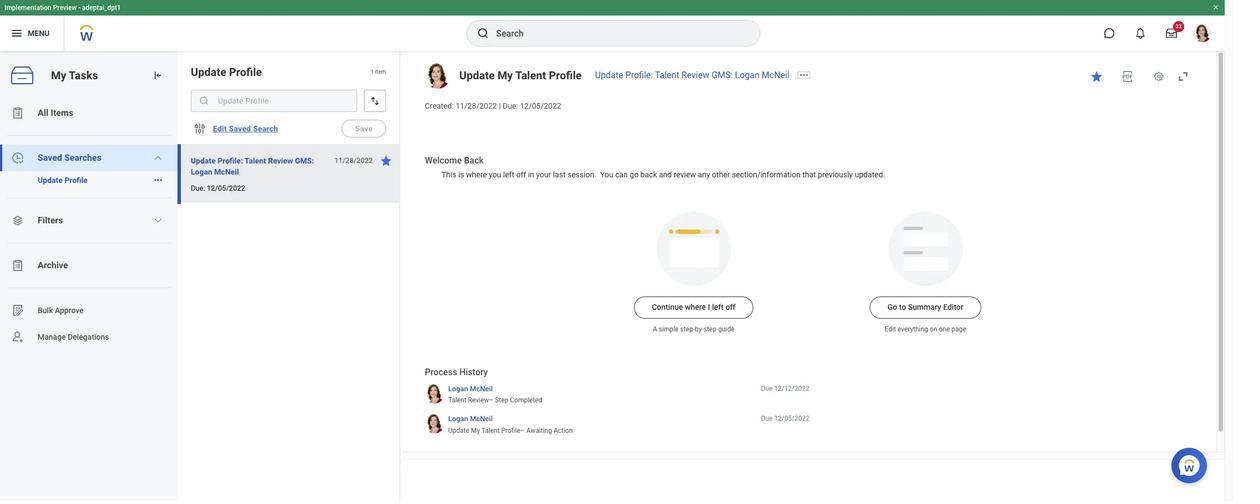 Task type: describe. For each thing, give the bounding box(es) containing it.
on
[[930, 326, 937, 334]]

where inside welcome back this is where you left off in your last session.  you can go back and review any other section/information that previously updated.
[[466, 170, 487, 179]]

manage delegations link
[[0, 324, 178, 351]]

continue
[[652, 303, 683, 312]]

saved searches
[[38, 153, 101, 163]]

adeptai_dpt1
[[82, 4, 121, 12]]

in
[[528, 170, 534, 179]]

view printable version (pdf) image
[[1121, 70, 1134, 83]]

all items
[[38, 108, 73, 118]]

|
[[499, 102, 501, 110]]

11/28/2022 inside item list element
[[334, 156, 373, 165]]

profile inside item list element
[[229, 65, 262, 79]]

update profile: talent review gms: logan mcneil button
[[191, 154, 328, 179]]

editor
[[943, 303, 964, 312]]

1 horizontal spatial 11/28/2022
[[456, 102, 497, 110]]

step
[[495, 397, 508, 405]]

due 12/12/2022
[[761, 385, 810, 393]]

left inside button
[[712, 303, 724, 312]]

perspective image
[[11, 214, 24, 227]]

sort image
[[369, 95, 381, 107]]

update my talent profile – awaiting action
[[448, 427, 573, 435]]

saved inside button
[[229, 124, 251, 133]]

update profile: talent review gms: logan mcneil inside button
[[191, 156, 314, 176]]

saved searches button
[[0, 145, 178, 171]]

mcneil inside item list element
[[214, 168, 239, 176]]

search
[[253, 124, 278, 133]]

edit for edit everything on one page
[[885, 326, 896, 334]]

related actions image
[[153, 175, 163, 185]]

update inside my tasks element
[[38, 176, 63, 185]]

user plus image
[[11, 331, 24, 344]]

update profile button
[[0, 171, 149, 189]]

0 vertical spatial star image
[[1090, 70, 1103, 83]]

save
[[355, 124, 373, 133]]

1 horizontal spatial 12/05/2022
[[520, 102, 561, 110]]

any
[[698, 170, 710, 179]]

review inside process history region
[[468, 397, 489, 405]]

items
[[51, 108, 73, 118]]

and review
[[659, 170, 696, 179]]

saved inside dropdown button
[[38, 153, 62, 163]]

0 horizontal spatial –
[[489, 397, 493, 405]]

off inside button
[[726, 303, 736, 312]]

by-
[[695, 326, 704, 334]]

inbox large image
[[1166, 28, 1177, 39]]

gms: inside update profile: talent review gms: logan mcneil
[[295, 156, 314, 165]]

logan mcneil button for my
[[448, 415, 493, 424]]

history
[[459, 367, 488, 378]]

i
[[708, 303, 710, 312]]

process
[[425, 367, 457, 378]]

Search Workday  search field
[[496, 21, 737, 45]]

delegations
[[68, 333, 109, 342]]

1 vertical spatial –
[[520, 427, 525, 435]]

one
[[939, 326, 950, 334]]

due for due 12/12/2022
[[761, 385, 773, 393]]

due: 12/05/2022
[[191, 184, 245, 193]]

process history
[[425, 367, 488, 378]]

guide
[[718, 326, 735, 334]]

all
[[38, 108, 48, 118]]

step
[[704, 326, 717, 334]]

approve
[[55, 306, 84, 315]]

go
[[888, 303, 897, 312]]

is
[[458, 170, 464, 179]]

fullscreen image
[[1177, 70, 1190, 83]]

bulk approve
[[38, 306, 84, 315]]

justify image
[[10, 27, 23, 40]]

all items button
[[0, 100, 178, 126]]

logan mcneil button for review
[[448, 384, 493, 394]]

created: 11/28/2022 | due: 12/05/2022
[[425, 102, 561, 110]]

1 horizontal spatial update profile: talent review gms: logan mcneil
[[595, 70, 790, 80]]

to
[[899, 303, 906, 312]]

updated.
[[855, 170, 885, 179]]

2 horizontal spatial review
[[682, 70, 709, 80]]

gear image
[[1153, 71, 1164, 82]]

back
[[641, 170, 657, 179]]

last
[[553, 170, 566, 179]]

everything
[[898, 326, 928, 334]]

12/12/2022
[[774, 385, 810, 393]]

update profile: talent review gms: logan mcneil link
[[595, 70, 790, 80]]

preview
[[53, 4, 77, 12]]

completed
[[510, 397, 542, 405]]

filters button
[[0, 207, 178, 234]]

update down the search workday search box
[[595, 70, 623, 80]]

my for update my talent profile
[[498, 69, 513, 82]]

due 12/05/2022
[[761, 415, 810, 423]]

profile inside update profile button
[[64, 176, 88, 185]]

save button
[[342, 120, 386, 138]]

you
[[489, 170, 501, 179]]

logan inside update profile: talent review gms: logan mcneil
[[191, 168, 212, 176]]

clock check image
[[11, 151, 24, 165]]

close environment banner image
[[1213, 4, 1219, 11]]

talent review – step completed
[[448, 397, 542, 405]]

go to summary editor button
[[870, 297, 981, 319]]

33 button
[[1159, 21, 1184, 45]]

item
[[375, 69, 386, 75]]

created:
[[425, 102, 454, 110]]

-
[[78, 4, 81, 12]]

a
[[653, 326, 657, 334]]

this
[[442, 170, 456, 179]]

0 horizontal spatial star image
[[379, 154, 393, 168]]

other
[[712, 170, 730, 179]]

none text field inside item list element
[[191, 90, 357, 112]]

tasks
[[69, 69, 98, 82]]

left inside welcome back this is where you left off in your last session.  you can go back and review any other section/information that previously updated.
[[503, 170, 514, 179]]

1 item
[[371, 69, 386, 75]]

profile logan mcneil image
[[1194, 24, 1212, 44]]

menu banner
[[0, 0, 1225, 51]]

bulk approve link
[[0, 297, 178, 324]]

logan mcneil for review
[[448, 385, 493, 393]]

summary
[[908, 303, 941, 312]]

logan mcneil for my
[[448, 415, 493, 424]]

edit saved search
[[213, 124, 278, 133]]

profile: inside update profile: talent review gms: logan mcneil
[[218, 156, 243, 165]]

where inside continue where i left off button
[[685, 303, 706, 312]]

menu
[[28, 29, 50, 38]]



Task type: locate. For each thing, give the bounding box(es) containing it.
my down the talent review – step completed
[[471, 427, 480, 435]]

1 vertical spatial update profile
[[38, 176, 88, 185]]

welcome
[[425, 155, 462, 166]]

2 horizontal spatial 12/05/2022
[[774, 415, 810, 423]]

mcneil
[[762, 70, 790, 80], [214, 168, 239, 176], [470, 385, 493, 393], [470, 415, 493, 424]]

1 vertical spatial saved
[[38, 153, 62, 163]]

1 horizontal spatial update profile
[[191, 65, 262, 79]]

1 vertical spatial star image
[[379, 154, 393, 168]]

clipboard image
[[11, 259, 24, 272]]

0 vertical spatial –
[[489, 397, 493, 405]]

update up due: 12/05/2022
[[191, 156, 216, 165]]

11/28/2022 left |
[[456, 102, 497, 110]]

session.
[[568, 170, 596, 179]]

step-
[[680, 326, 695, 334]]

list
[[0, 100, 178, 351]]

talent inside button
[[245, 156, 266, 165]]

review inside update profile: talent review gms: logan mcneil button
[[268, 156, 293, 165]]

manage delegations
[[38, 333, 109, 342]]

1
[[371, 69, 374, 75]]

12/05/2022 inside item list element
[[207, 184, 245, 193]]

filters
[[38, 215, 63, 226]]

0 vertical spatial saved
[[229, 124, 251, 133]]

saved right clock check icon
[[38, 153, 62, 163]]

logan mcneil button down history
[[448, 384, 493, 394]]

update inside process history region
[[448, 427, 469, 435]]

due left 12/12/2022 on the right bottom of the page
[[761, 385, 773, 393]]

star image
[[1090, 70, 1103, 83], [379, 154, 393, 168]]

off right i
[[726, 303, 736, 312]]

– left awaiting
[[520, 427, 525, 435]]

0 horizontal spatial my
[[51, 69, 66, 82]]

logan mcneil down history
[[448, 385, 493, 393]]

1 vertical spatial update profile: talent review gms: logan mcneil
[[191, 156, 314, 176]]

edit right configure image
[[213, 124, 227, 133]]

2 due from the top
[[761, 415, 773, 423]]

archive
[[38, 260, 68, 271]]

1 vertical spatial 12/05/2022
[[207, 184, 245, 193]]

due: right the related actions image
[[191, 184, 205, 193]]

due for due 12/05/2022
[[761, 415, 773, 423]]

my
[[51, 69, 66, 82], [498, 69, 513, 82], [471, 427, 480, 435]]

0 vertical spatial edit
[[213, 124, 227, 133]]

0 horizontal spatial saved
[[38, 153, 62, 163]]

gms:
[[712, 70, 733, 80], [295, 156, 314, 165]]

implementation
[[4, 4, 51, 12]]

1 horizontal spatial profile:
[[626, 70, 653, 80]]

configure image
[[193, 122, 206, 135]]

edit everything on one page
[[885, 326, 966, 334]]

1 horizontal spatial edit
[[885, 326, 896, 334]]

12/05/2022 for due 12/05/2022
[[774, 415, 810, 423]]

your
[[536, 170, 551, 179]]

awaiting
[[526, 427, 552, 435]]

1 horizontal spatial star image
[[1090, 70, 1103, 83]]

review
[[682, 70, 709, 80], [268, 156, 293, 165], [468, 397, 489, 405]]

logan
[[735, 70, 760, 80], [191, 168, 212, 176], [448, 385, 468, 393], [448, 415, 468, 424]]

section/information
[[732, 170, 801, 179]]

0 vertical spatial update profile
[[191, 65, 262, 79]]

update profile
[[191, 65, 262, 79], [38, 176, 88, 185]]

1 horizontal spatial off
[[726, 303, 736, 312]]

profile inside process history region
[[501, 427, 520, 435]]

1 vertical spatial where
[[685, 303, 706, 312]]

2 logan mcneil from the top
[[448, 415, 493, 424]]

searches
[[64, 153, 101, 163]]

1 horizontal spatial gms:
[[712, 70, 733, 80]]

0 horizontal spatial review
[[268, 156, 293, 165]]

0 vertical spatial due
[[761, 385, 773, 393]]

rename image
[[11, 304, 24, 317]]

left
[[503, 170, 514, 179], [712, 303, 724, 312]]

my tasks element
[[0, 51, 178, 501]]

12/05/2022 inside process history region
[[774, 415, 810, 423]]

edit
[[213, 124, 227, 133], [885, 326, 896, 334]]

0 horizontal spatial update profile: talent review gms: logan mcneil
[[191, 156, 314, 176]]

that previously
[[803, 170, 853, 179]]

update up search image
[[191, 65, 226, 79]]

notifications large image
[[1135, 28, 1146, 39]]

a simple step-by-step guide
[[653, 326, 735, 334]]

manage
[[38, 333, 66, 342]]

logan mcneil button down the talent review – step completed
[[448, 415, 493, 424]]

update profile down saved searches
[[38, 176, 88, 185]]

1 horizontal spatial due:
[[503, 102, 518, 110]]

1 horizontal spatial where
[[685, 303, 706, 312]]

2 logan mcneil button from the top
[[448, 415, 493, 424]]

2 vertical spatial 12/05/2022
[[774, 415, 810, 423]]

0 vertical spatial 11/28/2022
[[456, 102, 497, 110]]

1 due from the top
[[761, 385, 773, 393]]

continue where i left off
[[652, 303, 736, 312]]

0 vertical spatial profile:
[[626, 70, 653, 80]]

0 vertical spatial due:
[[503, 102, 518, 110]]

12/05/2022 down 12/12/2022 on the right bottom of the page
[[774, 415, 810, 423]]

0 vertical spatial gms:
[[712, 70, 733, 80]]

item list element
[[178, 51, 401, 501]]

1 vertical spatial off
[[726, 303, 736, 312]]

due: inside item list element
[[191, 184, 205, 193]]

1 vertical spatial logan mcneil
[[448, 415, 493, 424]]

left right i
[[712, 303, 724, 312]]

edit saved search button
[[209, 118, 283, 140]]

my for update my talent profile – awaiting action
[[471, 427, 480, 435]]

1 horizontal spatial review
[[468, 397, 489, 405]]

update up created: 11/28/2022 | due: 12/05/2022
[[459, 69, 495, 82]]

update profile inside item list element
[[191, 65, 262, 79]]

my up |
[[498, 69, 513, 82]]

continue where i left off button
[[634, 297, 753, 319]]

– left step
[[489, 397, 493, 405]]

1 vertical spatial profile:
[[218, 156, 243, 165]]

1 logan mcneil button from the top
[[448, 384, 493, 394]]

due
[[761, 385, 773, 393], [761, 415, 773, 423]]

update profile inside update profile button
[[38, 176, 88, 185]]

can go
[[615, 170, 639, 179]]

chevron down image
[[154, 216, 163, 225]]

0 horizontal spatial gms:
[[295, 156, 314, 165]]

1 horizontal spatial my
[[471, 427, 480, 435]]

12/05/2022 down update my talent profile at the left top of page
[[520, 102, 561, 110]]

update profile up search image
[[191, 65, 262, 79]]

0 vertical spatial update profile: talent review gms: logan mcneil
[[595, 70, 790, 80]]

1 vertical spatial review
[[268, 156, 293, 165]]

search image
[[199, 95, 210, 107]]

0 vertical spatial logan mcneil
[[448, 385, 493, 393]]

saved left search
[[229, 124, 251, 133]]

1 horizontal spatial –
[[520, 427, 525, 435]]

2 horizontal spatial my
[[498, 69, 513, 82]]

profile: up due: 12/05/2022
[[218, 156, 243, 165]]

update down saved searches
[[38, 176, 63, 185]]

1 vertical spatial logan mcneil button
[[448, 415, 493, 424]]

my left the tasks
[[51, 69, 66, 82]]

0 vertical spatial 12/05/2022
[[520, 102, 561, 110]]

my inside process history region
[[471, 427, 480, 435]]

12/05/2022 for due: 12/05/2022
[[207, 184, 245, 193]]

0 horizontal spatial off
[[516, 170, 526, 179]]

1 horizontal spatial left
[[712, 303, 724, 312]]

due:
[[503, 102, 518, 110], [191, 184, 205, 193]]

where
[[466, 170, 487, 179], [685, 303, 706, 312]]

12/05/2022 down update profile: talent review gms: logan mcneil button
[[207, 184, 245, 193]]

1 vertical spatial edit
[[885, 326, 896, 334]]

profile: down the search workday search box
[[626, 70, 653, 80]]

chevron down image
[[154, 154, 163, 163]]

2 vertical spatial review
[[468, 397, 489, 405]]

off
[[516, 170, 526, 179], [726, 303, 736, 312]]

1 horizontal spatial saved
[[229, 124, 251, 133]]

1 vertical spatial due
[[761, 415, 773, 423]]

0 vertical spatial off
[[516, 170, 526, 179]]

implementation preview -   adeptai_dpt1
[[4, 4, 121, 12]]

menu button
[[0, 16, 64, 51]]

edit down the go
[[885, 326, 896, 334]]

1 logan mcneil from the top
[[448, 385, 493, 393]]

0 horizontal spatial where
[[466, 170, 487, 179]]

off left in
[[516, 170, 526, 179]]

due: right |
[[503, 102, 518, 110]]

0 horizontal spatial update profile
[[38, 176, 88, 185]]

1 vertical spatial left
[[712, 303, 724, 312]]

0 vertical spatial left
[[503, 170, 514, 179]]

list containing all items
[[0, 100, 178, 351]]

bulk
[[38, 306, 53, 315]]

update profile: talent review gms: logan mcneil
[[595, 70, 790, 80], [191, 156, 314, 176]]

process history region
[[425, 367, 810, 439]]

where down back
[[466, 170, 487, 179]]

logan mcneil down the talent review – step completed
[[448, 415, 493, 424]]

–
[[489, 397, 493, 405], [520, 427, 525, 435]]

search image
[[476, 27, 490, 40]]

0 horizontal spatial 11/28/2022
[[334, 156, 373, 165]]

go to summary editor
[[888, 303, 964, 312]]

where left i
[[685, 303, 706, 312]]

page
[[952, 326, 966, 334]]

edit for edit saved search
[[213, 124, 227, 133]]

None text field
[[191, 90, 357, 112]]

back
[[464, 155, 484, 166]]

0 horizontal spatial left
[[503, 170, 514, 179]]

0 horizontal spatial profile:
[[218, 156, 243, 165]]

0 horizontal spatial due:
[[191, 184, 205, 193]]

1 vertical spatial gms:
[[295, 156, 314, 165]]

profile:
[[626, 70, 653, 80], [218, 156, 243, 165]]

action
[[554, 427, 573, 435]]

edit inside button
[[213, 124, 227, 133]]

clipboard image
[[11, 107, 24, 120]]

12/05/2022
[[520, 102, 561, 110], [207, 184, 245, 193], [774, 415, 810, 423]]

0 vertical spatial where
[[466, 170, 487, 179]]

update down the talent review – step completed
[[448, 427, 469, 435]]

11/28/2022 down save
[[334, 156, 373, 165]]

archive button
[[0, 252, 178, 279]]

star image left view printable version (pdf) image
[[1090, 70, 1103, 83]]

1 vertical spatial 11/28/2022
[[334, 156, 373, 165]]

0 horizontal spatial 12/05/2022
[[207, 184, 245, 193]]

simple
[[659, 326, 679, 334]]

0 vertical spatial logan mcneil button
[[448, 384, 493, 394]]

0 horizontal spatial edit
[[213, 124, 227, 133]]

update my talent profile
[[459, 69, 582, 82]]

0 vertical spatial review
[[682, 70, 709, 80]]

1 vertical spatial due:
[[191, 184, 205, 193]]

employee's photo (logan mcneil) image
[[425, 63, 450, 89]]

33
[[1176, 23, 1182, 29]]

left right you
[[503, 170, 514, 179]]

welcome back this is where you left off in your last session.  you can go back and review any other section/information that previously updated.
[[425, 155, 885, 179]]

off inside welcome back this is where you left off in your last session.  you can go back and review any other section/information that previously updated.
[[516, 170, 526, 179]]

star image down save button
[[379, 154, 393, 168]]

due down 'due 12/12/2022'
[[761, 415, 773, 423]]

my tasks
[[51, 69, 98, 82]]

11/28/2022
[[456, 102, 497, 110], [334, 156, 373, 165]]

transformation import image
[[152, 70, 163, 81]]



Task type: vqa. For each thing, say whether or not it's contained in the screenshot.
Home
no



